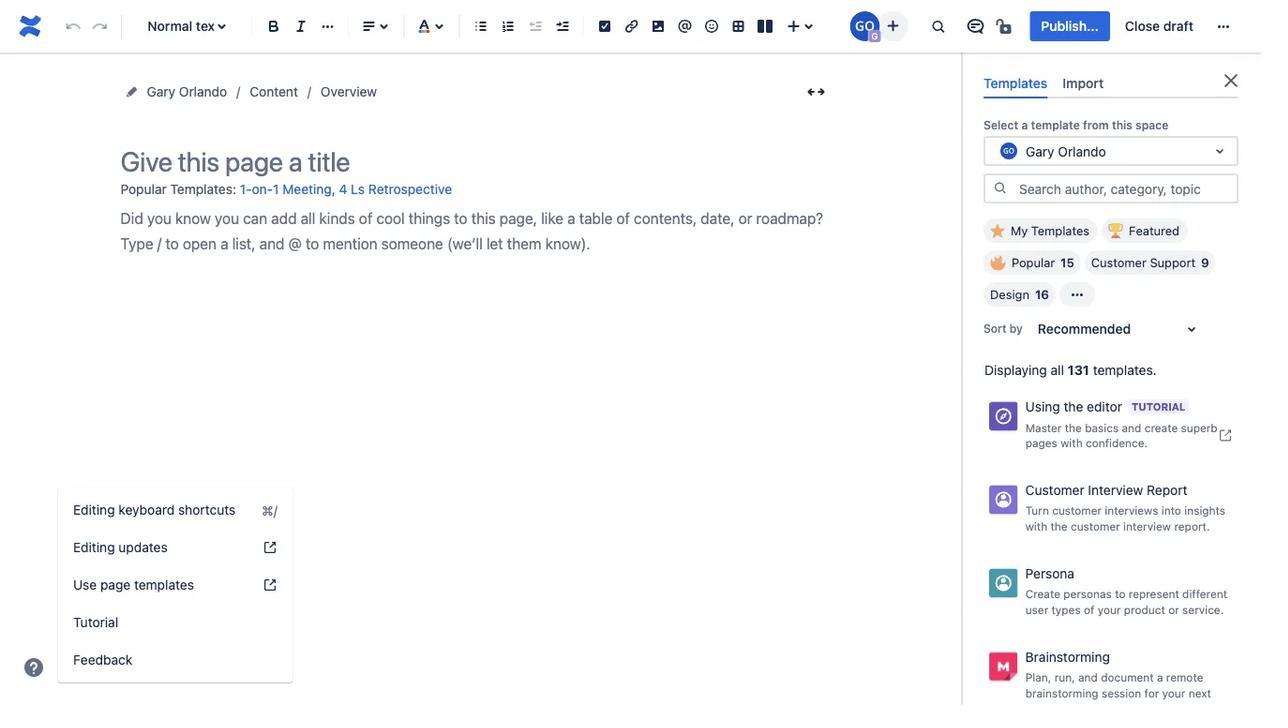 Task type: locate. For each thing, give the bounding box(es) containing it.
0 vertical spatial the
[[1064, 399, 1084, 415]]

by
[[1010, 322, 1023, 335]]

the up persona
[[1051, 520, 1068, 533]]

brainstorming plan, run, and document a remote brainstorming session for your next great idea.
[[1026, 649, 1212, 705]]

customer down featured button
[[1092, 256, 1147, 270]]

2 help image from the top
[[263, 578, 278, 593]]

editing up "use"
[[73, 540, 115, 555]]

feedback
[[73, 652, 132, 668]]

the inside customer interview report turn customer interviews into insights with the customer interview report.
[[1051, 520, 1068, 533]]

1 vertical spatial help image
[[263, 578, 278, 593]]

1 vertical spatial customer
[[1026, 483, 1085, 498]]

0 horizontal spatial your
[[1098, 603, 1121, 617]]

Search author, category, topic field
[[1014, 176, 1237, 202]]

0 vertical spatial customer
[[1092, 256, 1147, 270]]

customer interview report turn customer interviews into insights with the customer interview report.
[[1026, 483, 1226, 533]]

popular
[[121, 181, 167, 197], [1012, 256, 1055, 270]]

my templates
[[1011, 224, 1090, 238]]

confidence.
[[1086, 437, 1148, 450]]

popular templates: 1-on-1 meeting , 4 ls retrospective
[[121, 181, 452, 197]]

popular inside popular templates: 1-on-1 meeting , 4 ls retrospective
[[121, 181, 167, 197]]

and inside brainstorming plan, run, and document a remote brainstorming session for your next great idea.
[[1079, 671, 1098, 684]]

using
[[1026, 399, 1061, 415]]

your inside persona create personas to represent different user types of your product or service.
[[1098, 603, 1121, 617]]

import
[[1063, 75, 1104, 91]]

gary orlando right move this page icon
[[147, 84, 227, 99]]

0 horizontal spatial customer
[[1026, 483, 1085, 498]]

displaying
[[985, 363, 1048, 378]]

1 vertical spatial your
[[1163, 687, 1186, 700]]

a up for
[[1157, 671, 1164, 684]]

tutorial up "create"
[[1132, 401, 1186, 413]]

1 horizontal spatial a
[[1157, 671, 1164, 684]]

1 horizontal spatial popular
[[1012, 256, 1055, 270]]

with right pages
[[1061, 437, 1083, 450]]

and up confidence.
[[1122, 421, 1142, 434]]

close templates and import image
[[1220, 69, 1243, 92]]

and for brainstorming
[[1079, 671, 1098, 684]]

with down turn
[[1026, 520, 1048, 533]]

table image
[[728, 15, 750, 38]]

orlando down select a template from this space
[[1058, 143, 1107, 159]]

gary down template at the top
[[1026, 143, 1055, 159]]

1 horizontal spatial customer
[[1092, 256, 1147, 270]]

1 vertical spatial editing
[[73, 540, 115, 555]]

16
[[1035, 288, 1050, 302]]

link image
[[621, 15, 643, 38]]

your down to
[[1098, 603, 1121, 617]]

featured
[[1129, 224, 1180, 238]]

customer
[[1053, 504, 1102, 517], [1071, 520, 1121, 533]]

0 vertical spatial tutorial
[[1132, 401, 1186, 413]]

bold ⌘b image
[[262, 15, 285, 38]]

plan,
[[1026, 671, 1052, 684]]

space
[[1136, 118, 1169, 132]]

0 horizontal spatial tutorial
[[73, 615, 118, 630]]

0 vertical spatial popular
[[121, 181, 167, 197]]

tutorial
[[1132, 401, 1186, 413], [73, 615, 118, 630]]

0 vertical spatial your
[[1098, 603, 1121, 617]]

brainstorming
[[1026, 649, 1110, 665]]

represent
[[1129, 588, 1180, 601]]

use
[[73, 577, 97, 593]]

interview
[[1088, 483, 1144, 498]]

1 horizontal spatial orlando
[[1058, 143, 1107, 159]]

1 vertical spatial tutorial
[[73, 615, 118, 630]]

with inside the master the basics and create superb pages with confidence.
[[1061, 437, 1083, 450]]

from
[[1083, 118, 1109, 132]]

create
[[1145, 421, 1178, 434]]

1 vertical spatial with
[[1026, 520, 1048, 533]]

more image
[[1213, 15, 1235, 38]]

gary orlando
[[147, 84, 227, 99], [1026, 143, 1107, 159]]

help image for use page templates
[[263, 578, 278, 593]]

outdent ⇧tab image
[[524, 15, 547, 38]]

0 horizontal spatial with
[[1026, 520, 1048, 533]]

editing up 'editing updates'
[[73, 502, 115, 518]]

2 editing from the top
[[73, 540, 115, 555]]

0 horizontal spatial and
[[1079, 671, 1098, 684]]

1 vertical spatial and
[[1079, 671, 1098, 684]]

1 vertical spatial orlando
[[1058, 143, 1107, 159]]

gary right move this page icon
[[147, 84, 175, 99]]

customer inside customer interview report turn customer interviews into insights with the customer interview report.
[[1026, 483, 1085, 498]]

of
[[1084, 603, 1095, 617]]

1 horizontal spatial your
[[1163, 687, 1186, 700]]

into
[[1162, 504, 1182, 517]]

and right run,
[[1079, 671, 1098, 684]]

a right select at the top right
[[1022, 118, 1028, 132]]

1 horizontal spatial tutorial
[[1132, 401, 1186, 413]]

orlando down text
[[179, 84, 227, 99]]

brainstorming
[[1026, 687, 1099, 700]]

run,
[[1055, 671, 1076, 684]]

comment icon image
[[965, 15, 987, 38]]

2 vertical spatial the
[[1051, 520, 1068, 533]]

customer right turn
[[1053, 504, 1102, 517]]

customer support 9
[[1092, 256, 1210, 270]]

0 horizontal spatial popular
[[121, 181, 167, 197]]

using the editor tutorial
[[1026, 399, 1186, 415]]

tab list
[[976, 68, 1247, 99]]

1-
[[240, 182, 252, 197]]

customer up turn
[[1026, 483, 1085, 498]]

customer down the 'interviews'
[[1071, 520, 1121, 533]]

templates:
[[170, 181, 236, 197]]

numbered list ⌘⇧7 image
[[497, 15, 519, 38]]

meeting
[[283, 182, 332, 197]]

remote
[[1167, 671, 1204, 684]]

displaying all 131 templates.
[[985, 363, 1157, 378]]

0 horizontal spatial gary orlando
[[147, 84, 227, 99]]

user
[[1026, 603, 1049, 617]]

,
[[332, 181, 336, 197]]

0 vertical spatial editing
[[73, 502, 115, 518]]

product
[[1124, 603, 1166, 617]]

search icon image
[[993, 181, 1008, 196]]

design 16
[[991, 288, 1050, 302]]

customer for customer support
[[1092, 256, 1147, 270]]

editing updates
[[73, 540, 168, 555]]

find and replace image
[[927, 15, 950, 38]]

turn
[[1026, 504, 1050, 517]]

popular left templates:
[[121, 181, 167, 197]]

customer for customer interview report
[[1026, 483, 1085, 498]]

help image inside use page templates link
[[263, 578, 278, 593]]

idea.
[[1056, 702, 1082, 705]]

gary orlando down select a template from this space
[[1026, 143, 1107, 159]]

more categories image
[[1066, 283, 1089, 306]]

this
[[1112, 118, 1133, 132]]

layouts image
[[754, 15, 777, 38]]

customer
[[1092, 256, 1147, 270], [1026, 483, 1085, 498]]

updates
[[119, 540, 168, 555]]

0 vertical spatial with
[[1061, 437, 1083, 450]]

my templates button
[[984, 219, 1099, 243]]

use page templates link
[[58, 567, 293, 604]]

popular for popular
[[1012, 256, 1055, 270]]

1 editing from the top
[[73, 502, 115, 518]]

help image
[[263, 540, 278, 555], [263, 578, 278, 593]]

popular down my templates button on the top right
[[1012, 256, 1055, 270]]

None text field
[[998, 142, 1002, 161]]

0 vertical spatial a
[[1022, 118, 1028, 132]]

content
[[250, 84, 298, 99]]

the for master
[[1065, 421, 1082, 434]]

to
[[1115, 588, 1126, 601]]

0 horizontal spatial gary
[[147, 84, 175, 99]]

confluence image
[[15, 11, 45, 41], [15, 11, 45, 41]]

0 vertical spatial and
[[1122, 421, 1142, 434]]

the right using at the bottom right
[[1064, 399, 1084, 415]]

1 vertical spatial a
[[1157, 671, 1164, 684]]

1 horizontal spatial with
[[1061, 437, 1083, 450]]

the for using
[[1064, 399, 1084, 415]]

redo ⌘⇧z image
[[89, 15, 111, 38]]

the inside the master the basics and create superb pages with confidence.
[[1065, 421, 1082, 434]]

master the basics and create superb pages with confidence.
[[1026, 421, 1218, 450]]

1 horizontal spatial gary orlando
[[1026, 143, 1107, 159]]

a
[[1022, 118, 1028, 132], [1157, 671, 1164, 684]]

1 horizontal spatial gary
[[1026, 143, 1055, 159]]

0 vertical spatial help image
[[263, 540, 278, 555]]

15
[[1061, 256, 1075, 270]]

help image inside the editing updates link
[[263, 540, 278, 555]]

and for master
[[1122, 421, 1142, 434]]

1 horizontal spatial and
[[1122, 421, 1142, 434]]

your inside brainstorming plan, run, and document a remote brainstorming session for your next great idea.
[[1163, 687, 1186, 700]]

mention image
[[674, 15, 697, 38]]

1 help image from the top
[[263, 540, 278, 555]]

1 vertical spatial templates
[[1032, 224, 1090, 238]]

a inside brainstorming plan, run, and document a remote brainstorming session for your next great idea.
[[1157, 671, 1164, 684]]

page
[[100, 577, 131, 593]]

close
[[1125, 18, 1160, 34]]

0 vertical spatial gary orlando
[[147, 84, 227, 99]]

content link
[[250, 81, 298, 103]]

templates up select at the top right
[[984, 75, 1048, 91]]

131
[[1068, 363, 1090, 378]]

tutorial up feedback
[[73, 615, 118, 630]]

gary orlando image
[[850, 11, 880, 41]]

templates inside button
[[1032, 224, 1090, 238]]

1 vertical spatial popular
[[1012, 256, 1055, 270]]

1 vertical spatial the
[[1065, 421, 1082, 434]]

and inside the master the basics and create superb pages with confidence.
[[1122, 421, 1142, 434]]

templates up '15' at the right of page
[[1032, 224, 1090, 238]]

with
[[1061, 437, 1083, 450], [1026, 520, 1048, 533]]

0 horizontal spatial a
[[1022, 118, 1028, 132]]

action item image
[[594, 15, 616, 38]]

your down remote
[[1163, 687, 1186, 700]]

tutorial button
[[58, 604, 293, 642]]

template
[[1031, 118, 1080, 132]]

with inside customer interview report turn customer interviews into insights with the customer interview report.
[[1026, 520, 1048, 533]]

0 vertical spatial orlando
[[179, 84, 227, 99]]

help image for editing updates
[[263, 540, 278, 555]]

service.
[[1183, 603, 1224, 617]]

great
[[1026, 702, 1053, 705]]

superb
[[1181, 421, 1218, 434]]

the left "basics"
[[1065, 421, 1082, 434]]

publish...
[[1042, 18, 1099, 34]]

your
[[1098, 603, 1121, 617], [1163, 687, 1186, 700]]



Task type: describe. For each thing, give the bounding box(es) containing it.
popular for popular templates: 1-on-1 meeting , 4 ls retrospective
[[121, 181, 167, 197]]

no restrictions image
[[995, 15, 1017, 38]]

master
[[1026, 421, 1062, 434]]

session
[[1102, 687, 1142, 700]]

emoji image
[[701, 15, 723, 38]]

tab list containing templates
[[976, 68, 1247, 99]]

close draft button
[[1114, 11, 1205, 41]]

1-on-1 meeting button
[[240, 174, 332, 205]]

⌘/
[[262, 503, 278, 518]]

tutorial inside using the editor tutorial
[[1132, 401, 1186, 413]]

editor
[[1087, 399, 1123, 415]]

keyboard
[[119, 502, 175, 518]]

tutorial inside button
[[73, 615, 118, 630]]

create
[[1026, 588, 1061, 601]]

support
[[1150, 256, 1196, 270]]

close draft
[[1125, 18, 1194, 34]]

design
[[991, 288, 1030, 302]]

4 ls retrospective button
[[339, 174, 452, 205]]

shortcuts
[[178, 502, 236, 518]]

my
[[1011, 224, 1028, 238]]

for
[[1145, 687, 1160, 700]]

retrospective
[[369, 182, 452, 197]]

persona create personas to represent different user types of your product or service.
[[1026, 566, 1228, 617]]

recommended
[[1038, 321, 1131, 337]]

1 vertical spatial gary orlando
[[1026, 143, 1107, 159]]

indent tab image
[[551, 15, 574, 38]]

normal text
[[148, 18, 220, 34]]

on-
[[252, 182, 273, 197]]

gary orlando link
[[147, 81, 227, 103]]

align left image
[[358, 15, 380, 38]]

different
[[1183, 588, 1228, 601]]

0 vertical spatial customer
[[1053, 504, 1102, 517]]

1 vertical spatial gary
[[1026, 143, 1055, 159]]

italic ⌘i image
[[290, 15, 312, 38]]

report
[[1147, 483, 1188, 498]]

pages
[[1026, 437, 1058, 450]]

templates
[[134, 577, 194, 593]]

overview link
[[321, 81, 377, 103]]

editing updates link
[[58, 529, 293, 567]]

types
[[1052, 603, 1081, 617]]

report.
[[1175, 520, 1210, 533]]

open image
[[1209, 140, 1232, 162]]

personas
[[1064, 588, 1112, 601]]

ls
[[351, 182, 365, 197]]

move this page image
[[124, 84, 139, 99]]

select a template from this space
[[984, 118, 1169, 132]]

interview
[[1124, 520, 1172, 533]]

draft
[[1164, 18, 1194, 34]]

1 vertical spatial customer
[[1071, 520, 1121, 533]]

add image, video, or file image
[[647, 15, 670, 38]]

insights
[[1185, 504, 1226, 517]]

0 vertical spatial gary
[[147, 84, 175, 99]]

make page full-width image
[[805, 81, 828, 103]]

bullet list ⌘⇧8 image
[[470, 15, 492, 38]]

help image
[[23, 657, 45, 679]]

4
[[339, 182, 347, 197]]

0 horizontal spatial orlando
[[179, 84, 227, 99]]

persona
[[1026, 566, 1075, 582]]

sort by
[[984, 322, 1023, 335]]

editing for editing keyboard shortcuts
[[73, 502, 115, 518]]

invite to edit image
[[882, 15, 905, 37]]

0 vertical spatial templates
[[984, 75, 1048, 91]]

9
[[1202, 256, 1210, 270]]

recommended button
[[1027, 314, 1215, 344]]

document
[[1101, 671, 1154, 684]]

basics
[[1085, 421, 1119, 434]]

next
[[1189, 687, 1212, 700]]

normal
[[148, 18, 192, 34]]

editing keyboard shortcuts
[[73, 502, 236, 518]]

1
[[273, 182, 279, 197]]

use page templates
[[73, 577, 194, 593]]

Main content area, start typing to enter text. text field
[[121, 205, 833, 257]]

feedback button
[[58, 642, 293, 679]]

publish... button
[[1030, 11, 1110, 41]]

interviews
[[1105, 504, 1159, 517]]

more formatting image
[[316, 15, 339, 38]]

templates.
[[1093, 363, 1157, 378]]

normal text button
[[129, 6, 244, 47]]

undo ⌘z image
[[62, 15, 85, 38]]

Give this page a title text field
[[121, 146, 833, 177]]

editing for editing updates
[[73, 540, 115, 555]]

text
[[196, 18, 220, 34]]

featured button
[[1102, 219, 1188, 243]]

or
[[1169, 603, 1180, 617]]

all
[[1051, 363, 1065, 378]]

select
[[984, 118, 1019, 132]]



Task type: vqa. For each thing, say whether or not it's contained in the screenshot.
great
yes



